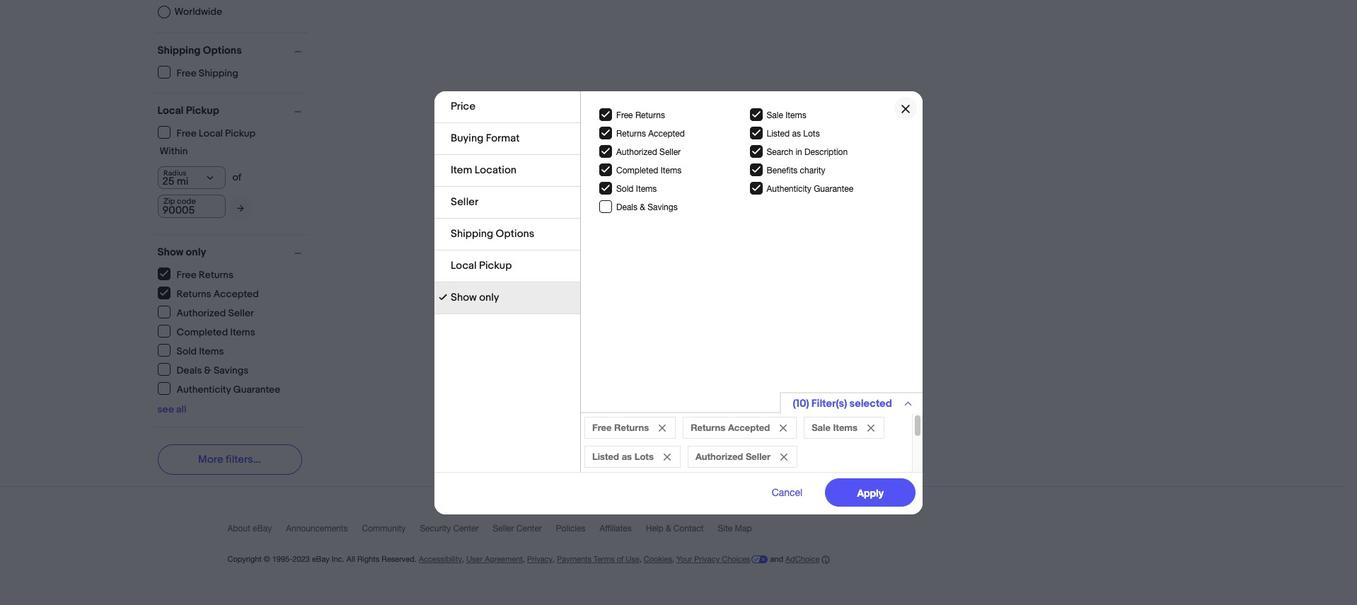 Task type: vqa. For each thing, say whether or not it's contained in the screenshot.
the middle 'Shipping'
yes



Task type: describe. For each thing, give the bounding box(es) containing it.
0 vertical spatial free returns
[[616, 110, 665, 120]]

accessibility link
[[419, 555, 462, 563]]

0 horizontal spatial guarantee
[[233, 383, 281, 395]]

more
[[198, 453, 223, 466]]

in
[[796, 147, 802, 157]]

help
[[646, 524, 664, 534]]

contact
[[674, 524, 704, 534]]

0 vertical spatial pickup
[[186, 104, 219, 117]]

1995-
[[272, 555, 293, 563]]

1 vertical spatial authenticity guarantee
[[177, 383, 281, 395]]

copyright
[[228, 555, 262, 563]]

payments terms of use link
[[557, 555, 640, 563]]

within
[[160, 145, 188, 157]]

1 horizontal spatial authorized seller
[[616, 147, 681, 157]]

free for free shipping link
[[177, 67, 197, 79]]

search
[[767, 147, 793, 157]]

show inside show only tab
[[451, 291, 477, 304]]

selected
[[850, 397, 892, 410]]

your
[[677, 555, 692, 563]]

location
[[475, 163, 517, 177]]

benefits
[[767, 165, 798, 175]]

1 vertical spatial as
[[622, 450, 632, 462]]

free returns inside free returns link
[[177, 269, 234, 281]]

0 horizontal spatial local
[[157, 104, 184, 117]]

security center
[[420, 524, 479, 534]]

center for seller center
[[516, 524, 542, 534]]

returns accepted link
[[157, 287, 260, 300]]

community link
[[362, 524, 420, 540]]

cookies link
[[644, 555, 672, 563]]

help & contact link
[[646, 524, 718, 540]]

options inside "tab list"
[[496, 227, 535, 240]]

items inside completed items link
[[230, 326, 255, 338]]

and adchoice
[[768, 555, 820, 563]]

map
[[735, 524, 752, 534]]

deals & savings inside "link"
[[177, 364, 249, 376]]

see all
[[157, 403, 186, 415]]

all
[[347, 555, 355, 563]]

sold items inside dialog
[[616, 184, 657, 194]]

1 , from the left
[[462, 555, 464, 563]]

0 vertical spatial sale
[[767, 110, 783, 120]]

2 vertical spatial returns accepted
[[691, 421, 770, 433]]

more filters...
[[198, 453, 261, 466]]

security
[[420, 524, 451, 534]]

0 vertical spatial listed
[[767, 128, 790, 138]]

1 horizontal spatial lots
[[803, 128, 820, 138]]

0 vertical spatial sale items
[[767, 110, 807, 120]]

benefits charity
[[767, 165, 826, 175]]

item location
[[451, 163, 517, 177]]

copyright © 1995-2023 ebay inc. all rights reserved. accessibility , user agreement , privacy , payments terms of use , cookies , your privacy choices
[[228, 555, 750, 563]]

0 vertical spatial authorized
[[616, 147, 657, 157]]

announcements
[[286, 524, 348, 534]]

buying format
[[451, 131, 520, 145]]

remove filter - show only - listed as lots image
[[664, 453, 671, 460]]

adchoice
[[786, 555, 820, 563]]

your privacy choices link
[[677, 555, 768, 563]]

2 vertical spatial free returns
[[592, 421, 649, 433]]

seller center link
[[493, 524, 556, 540]]

policies link
[[556, 524, 600, 540]]

accessibility
[[419, 555, 462, 563]]

(10) filter(s) selected
[[793, 397, 892, 410]]

format
[[486, 131, 520, 145]]

free shipping link
[[157, 66, 239, 79]]

site map link
[[718, 524, 766, 540]]

policies
[[556, 524, 586, 534]]

site map
[[718, 524, 752, 534]]

authenticity guarantee link
[[157, 382, 281, 395]]

deals inside "link"
[[177, 364, 202, 376]]

0 horizontal spatial authorized seller
[[177, 307, 254, 319]]

center for security center
[[453, 524, 479, 534]]

1 horizontal spatial as
[[792, 128, 801, 138]]

adchoice link
[[786, 555, 830, 564]]

0 vertical spatial only
[[186, 246, 206, 259]]

0 horizontal spatial authenticity
[[177, 383, 231, 395]]

filter(s)
[[812, 397, 847, 410]]

(10) filter(s) selected button
[[780, 392, 923, 414]]

about ebay
[[228, 524, 272, 534]]

price
[[451, 99, 476, 113]]

local pickup button
[[157, 104, 307, 117]]

local pickup inside dialog
[[451, 259, 512, 272]]

1 vertical spatial returns accepted
[[177, 288, 259, 300]]

authorized seller link
[[157, 306, 255, 319]]

cancel
[[772, 487, 803, 498]]

1 vertical spatial sale
[[812, 421, 831, 433]]

0 vertical spatial shipping
[[157, 44, 201, 57]]

0 vertical spatial show only
[[157, 246, 206, 259]]

more filters... button
[[157, 444, 302, 475]]

0 horizontal spatial listed as lots
[[592, 450, 654, 462]]

inc.
[[332, 555, 345, 563]]

1 horizontal spatial local
[[199, 127, 223, 139]]

sold inside 'link'
[[177, 345, 197, 357]]

remove filter - show only - sale items image
[[868, 424, 875, 431]]

authenticity guarantee inside dialog
[[767, 184, 854, 194]]

& inside dialog
[[640, 202, 645, 212]]

1 vertical spatial pickup
[[225, 127, 256, 139]]

4 , from the left
[[640, 555, 642, 563]]

0 horizontal spatial local pickup
[[157, 104, 219, 117]]

site
[[718, 524, 733, 534]]

filter applied image
[[439, 293, 447, 301]]

affiliates
[[600, 524, 632, 534]]

reserved.
[[382, 555, 417, 563]]

0 vertical spatial shipping options
[[157, 44, 242, 57]]

show only tab
[[435, 282, 580, 314]]

affiliates link
[[600, 524, 646, 540]]

0 vertical spatial options
[[203, 44, 242, 57]]

2 horizontal spatial authorized seller
[[696, 450, 771, 462]]

5 , from the left
[[672, 555, 674, 563]]

remove filter - show only - authorized seller image
[[781, 453, 788, 460]]

sold items inside 'link'
[[177, 345, 224, 357]]

about
[[228, 524, 250, 534]]

community
[[362, 524, 406, 534]]

choices
[[722, 555, 750, 563]]

free local pickup
[[177, 127, 256, 139]]

sold items link
[[157, 344, 225, 357]]

sold inside dialog
[[616, 184, 634, 194]]

about ebay link
[[228, 524, 286, 540]]

savings inside dialog
[[648, 202, 678, 212]]

worldwide link
[[157, 6, 222, 18]]

(10)
[[793, 397, 809, 410]]

and
[[770, 555, 783, 563]]

announcements link
[[286, 524, 362, 540]]

& inside "link"
[[204, 364, 211, 376]]

shipping inside dialog
[[451, 227, 493, 240]]

0 horizontal spatial completed items
[[177, 326, 255, 338]]

see all button
[[157, 403, 186, 415]]

description
[[805, 147, 848, 157]]

& inside 'link'
[[666, 524, 671, 534]]

0 horizontal spatial show
[[157, 246, 183, 259]]

shipping options inside "tab list"
[[451, 227, 535, 240]]

1 vertical spatial listed
[[592, 450, 619, 462]]

free for free returns link
[[177, 269, 197, 281]]



Task type: locate. For each thing, give the bounding box(es) containing it.
0 vertical spatial authenticity guarantee
[[767, 184, 854, 194]]

2 vertical spatial &
[[666, 524, 671, 534]]

user agreement link
[[466, 555, 523, 563]]

1 vertical spatial local
[[199, 127, 223, 139]]

only up free returns link
[[186, 246, 206, 259]]

center right security at left
[[453, 524, 479, 534]]

remove filter - show only - free returns image
[[659, 424, 666, 431]]

shipping options up free shipping link
[[157, 44, 242, 57]]

0 horizontal spatial savings
[[214, 364, 249, 376]]

search in description
[[767, 147, 848, 157]]

0 vertical spatial ebay
[[253, 524, 272, 534]]

listed as lots up in
[[767, 128, 820, 138]]

, left privacy link on the left of the page
[[523, 555, 525, 563]]

only right 'filter applied' image
[[479, 291, 499, 304]]

0 horizontal spatial authenticity guarantee
[[177, 383, 281, 395]]

privacy link
[[527, 555, 553, 563]]

1 horizontal spatial sale
[[812, 421, 831, 433]]

1 vertical spatial shipping options
[[451, 227, 535, 240]]

shipping down item at the top of the page
[[451, 227, 493, 240]]

seller inside "tab list"
[[451, 195, 479, 208]]

2 horizontal spatial &
[[666, 524, 671, 534]]

2 center from the left
[[516, 524, 542, 534]]

tab list containing price
[[435, 91, 580, 314]]

items
[[786, 110, 807, 120], [661, 165, 682, 175], [636, 184, 657, 194], [230, 326, 255, 338], [199, 345, 224, 357], [833, 421, 858, 433]]

returns accepted
[[616, 128, 685, 138], [177, 288, 259, 300], [691, 421, 770, 433]]

2 vertical spatial pickup
[[479, 259, 512, 272]]

0 horizontal spatial pickup
[[186, 104, 219, 117]]

1 vertical spatial free returns
[[177, 269, 234, 281]]

shipping up free shipping link
[[157, 44, 201, 57]]

0 vertical spatial completed items
[[616, 165, 682, 175]]

3 , from the left
[[553, 555, 555, 563]]

savings
[[648, 202, 678, 212], [214, 364, 249, 376]]

of left the use
[[617, 555, 624, 563]]

0 vertical spatial deals
[[616, 202, 638, 212]]

None text field
[[157, 195, 225, 218]]

0 horizontal spatial sale
[[767, 110, 783, 120]]

listed
[[767, 128, 790, 138], [592, 450, 619, 462]]

remove filter - show only - returns accepted image
[[780, 424, 787, 431]]

as left remove filter - show only - listed as lots icon
[[622, 450, 632, 462]]

sale items down filter(s)
[[812, 421, 858, 433]]

authenticity guarantee down the deals & savings "link"
[[177, 383, 281, 395]]

shipping options button
[[157, 44, 307, 57]]

authorized seller
[[616, 147, 681, 157], [177, 307, 254, 319], [696, 450, 771, 462]]

as up in
[[792, 128, 801, 138]]

terms
[[594, 555, 615, 563]]

1 vertical spatial accepted
[[214, 288, 259, 300]]

0 vertical spatial sold items
[[616, 184, 657, 194]]

1 horizontal spatial only
[[479, 291, 499, 304]]

of up the apply within filter image
[[232, 171, 242, 183]]

authenticity down benefits on the right of the page
[[767, 184, 812, 194]]

2 horizontal spatial accepted
[[728, 421, 770, 433]]

0 horizontal spatial show only
[[157, 246, 206, 259]]

authenticity guarantee down charity
[[767, 184, 854, 194]]

1 center from the left
[[453, 524, 479, 534]]

of
[[232, 171, 242, 183], [617, 555, 624, 563]]

1 horizontal spatial show
[[451, 291, 477, 304]]

user
[[466, 555, 483, 563]]

shipping options
[[157, 44, 242, 57], [451, 227, 535, 240]]

0 horizontal spatial &
[[204, 364, 211, 376]]

1 vertical spatial completed
[[177, 326, 228, 338]]

0 vertical spatial of
[[232, 171, 242, 183]]

use
[[626, 555, 640, 563]]

center up privacy link on the left of the page
[[516, 524, 542, 534]]

options up show only tab
[[496, 227, 535, 240]]

local pickup up "free local pickup" link
[[157, 104, 219, 117]]

dialog
[[0, 0, 1357, 605]]

1 horizontal spatial show only
[[451, 291, 499, 304]]

filters...
[[226, 453, 261, 466]]

deals & savings
[[616, 202, 678, 212], [177, 364, 249, 376]]

0 vertical spatial savings
[[648, 202, 678, 212]]

show only up free returns link
[[157, 246, 206, 259]]

1 horizontal spatial sale items
[[812, 421, 858, 433]]

sale down filter(s)
[[812, 421, 831, 433]]

1 horizontal spatial shipping options
[[451, 227, 535, 240]]

1 vertical spatial deals & savings
[[177, 364, 249, 376]]

guarantee down the deals & savings "link"
[[233, 383, 281, 395]]

items inside sold items 'link'
[[199, 345, 224, 357]]

0 horizontal spatial lots
[[635, 450, 654, 462]]

0 vertical spatial listed as lots
[[767, 128, 820, 138]]

listed up search
[[767, 128, 790, 138]]

item
[[451, 163, 472, 177]]

privacy down "seller center" link
[[527, 555, 553, 563]]

1 horizontal spatial deals
[[616, 202, 638, 212]]

free
[[177, 67, 197, 79], [616, 110, 633, 120], [177, 127, 197, 139], [177, 269, 197, 281], [592, 421, 612, 433]]

local up within
[[157, 104, 184, 117]]

1 horizontal spatial listed as lots
[[767, 128, 820, 138]]

1 horizontal spatial ebay
[[312, 555, 330, 563]]

authenticity down the deals & savings "link"
[[177, 383, 231, 395]]

cancel button
[[756, 478, 818, 506]]

1 vertical spatial options
[[496, 227, 535, 240]]

1 horizontal spatial returns accepted
[[616, 128, 685, 138]]

help & contact
[[646, 524, 704, 534]]

show right 'filter applied' image
[[451, 291, 477, 304]]

seller
[[660, 147, 681, 157], [451, 195, 479, 208], [228, 307, 254, 319], [746, 450, 771, 462], [493, 524, 514, 534]]

rights
[[357, 555, 380, 563]]

shipping down shipping options dropdown button
[[199, 67, 238, 79]]

center
[[453, 524, 479, 534], [516, 524, 542, 534]]

1 horizontal spatial center
[[516, 524, 542, 534]]

1 horizontal spatial sold
[[616, 184, 634, 194]]

0 horizontal spatial returns accepted
[[177, 288, 259, 300]]

lots up "search in description"
[[803, 128, 820, 138]]

all
[[176, 403, 186, 415]]

guarantee inside dialog
[[814, 184, 854, 194]]

show
[[157, 246, 183, 259], [451, 291, 477, 304]]

charity
[[800, 165, 826, 175]]

2 vertical spatial shipping
[[451, 227, 493, 240]]

as
[[792, 128, 801, 138], [622, 450, 632, 462]]

1 vertical spatial sold items
[[177, 345, 224, 357]]

payments
[[557, 555, 592, 563]]

accepted
[[648, 128, 685, 138], [214, 288, 259, 300], [728, 421, 770, 433]]

&
[[640, 202, 645, 212], [204, 364, 211, 376], [666, 524, 671, 534]]

options up free shipping
[[203, 44, 242, 57]]

options
[[203, 44, 242, 57], [496, 227, 535, 240]]

1 vertical spatial listed as lots
[[592, 450, 654, 462]]

deals & savings inside dialog
[[616, 202, 678, 212]]

pickup inside "tab list"
[[479, 259, 512, 272]]

cookies
[[644, 555, 672, 563]]

2 , from the left
[[523, 555, 525, 563]]

see
[[157, 403, 174, 415]]

pickup down local pickup dropdown button
[[225, 127, 256, 139]]

agreement
[[485, 555, 523, 563]]

shipping options down location
[[451, 227, 535, 240]]

1 vertical spatial only
[[479, 291, 499, 304]]

guarantee down charity
[[814, 184, 854, 194]]

2 horizontal spatial local
[[451, 259, 477, 272]]

completed inside dialog
[[616, 165, 658, 175]]

2 privacy from the left
[[694, 555, 720, 563]]

completed
[[616, 165, 658, 175], [177, 326, 228, 338]]

returns
[[635, 110, 665, 120], [616, 128, 646, 138], [199, 269, 234, 281], [177, 288, 211, 300], [614, 421, 649, 433], [691, 421, 726, 433]]

only
[[186, 246, 206, 259], [479, 291, 499, 304]]

show up free returns link
[[157, 246, 183, 259]]

local
[[157, 104, 184, 117], [199, 127, 223, 139], [451, 259, 477, 272]]

1 vertical spatial sold
[[177, 345, 197, 357]]

0 horizontal spatial as
[[622, 450, 632, 462]]

1 vertical spatial shipping
[[199, 67, 238, 79]]

local pickup up show only tab
[[451, 259, 512, 272]]

listed as lots left remove filter - show only - listed as lots icon
[[592, 450, 654, 462]]

deals
[[616, 202, 638, 212], [177, 364, 202, 376]]

buying
[[451, 131, 484, 145]]

2 vertical spatial accepted
[[728, 421, 770, 433]]

shipping
[[157, 44, 201, 57], [199, 67, 238, 79], [451, 227, 493, 240]]

authenticity
[[767, 184, 812, 194], [177, 383, 231, 395]]

local inside dialog
[[451, 259, 477, 272]]

ebay right about
[[253, 524, 272, 534]]

apply within filter image
[[237, 203, 244, 213]]

privacy right your
[[694, 555, 720, 563]]

2 horizontal spatial pickup
[[479, 259, 512, 272]]

1 horizontal spatial guarantee
[[814, 184, 854, 194]]

sale up search
[[767, 110, 783, 120]]

2 horizontal spatial returns accepted
[[691, 421, 770, 433]]

only inside tab
[[479, 291, 499, 304]]

guarantee
[[814, 184, 854, 194], [233, 383, 281, 395]]

1 vertical spatial deals
[[177, 364, 202, 376]]

authenticity guarantee
[[767, 184, 854, 194], [177, 383, 281, 395]]

listed left remove filter - show only - listed as lots icon
[[592, 450, 619, 462]]

0 vertical spatial show
[[157, 246, 183, 259]]

tab list
[[435, 91, 580, 314]]

2 horizontal spatial authorized
[[696, 450, 743, 462]]

dialog containing price
[[0, 0, 1357, 605]]

0 horizontal spatial only
[[186, 246, 206, 259]]

2023
[[293, 555, 310, 563]]

0 vertical spatial completed
[[616, 165, 658, 175]]

worldwide
[[174, 6, 222, 18]]

free shipping
[[177, 67, 238, 79]]

free returns link
[[157, 268, 234, 281]]

1 horizontal spatial savings
[[648, 202, 678, 212]]

apply
[[857, 486, 884, 498]]

0 horizontal spatial center
[[453, 524, 479, 534]]

completed items link
[[157, 325, 256, 338]]

0 vertical spatial lots
[[803, 128, 820, 138]]

1 vertical spatial &
[[204, 364, 211, 376]]

deals & savings link
[[157, 363, 249, 376]]

0 vertical spatial authenticity
[[767, 184, 812, 194]]

0 horizontal spatial sold
[[177, 345, 197, 357]]

free local pickup link
[[157, 126, 256, 139]]

0 horizontal spatial listed
[[592, 450, 619, 462]]

0 horizontal spatial of
[[232, 171, 242, 183]]

1 vertical spatial authorized seller
[[177, 307, 254, 319]]

center inside "seller center" link
[[516, 524, 542, 534]]

pickup up show only tab
[[479, 259, 512, 272]]

authorized
[[616, 147, 657, 157], [177, 307, 226, 319], [696, 450, 743, 462]]

lots left remove filter - show only - listed as lots icon
[[635, 450, 654, 462]]

1 horizontal spatial options
[[496, 227, 535, 240]]

1 vertical spatial local pickup
[[451, 259, 512, 272]]

pickup
[[186, 104, 219, 117], [225, 127, 256, 139], [479, 259, 512, 272]]

free returns
[[616, 110, 665, 120], [177, 269, 234, 281], [592, 421, 649, 433]]

2 vertical spatial authorized seller
[[696, 450, 771, 462]]

1 horizontal spatial of
[[617, 555, 624, 563]]

0 vertical spatial guarantee
[[814, 184, 854, 194]]

0 vertical spatial deals & savings
[[616, 202, 678, 212]]

1 vertical spatial sale items
[[812, 421, 858, 433]]

0 vertical spatial sold
[[616, 184, 634, 194]]

0 horizontal spatial sale items
[[767, 110, 807, 120]]

1 horizontal spatial &
[[640, 202, 645, 212]]

show only right 'filter applied' image
[[451, 291, 499, 304]]

, left user
[[462, 555, 464, 563]]

, left the payments
[[553, 555, 555, 563]]

local up show only tab
[[451, 259, 477, 272]]

sale items up search
[[767, 110, 807, 120]]

0 vertical spatial as
[[792, 128, 801, 138]]

show only inside tab
[[451, 291, 499, 304]]

lots
[[803, 128, 820, 138], [635, 450, 654, 462]]

0 horizontal spatial ebay
[[253, 524, 272, 534]]

1 vertical spatial authenticity
[[177, 383, 231, 395]]

pickup up "free local pickup" link
[[186, 104, 219, 117]]

authorized inside authorized seller link
[[177, 307, 226, 319]]

1 vertical spatial show
[[451, 291, 477, 304]]

show only button
[[157, 246, 307, 259]]

0 horizontal spatial options
[[203, 44, 242, 57]]

2 vertical spatial authorized
[[696, 450, 743, 462]]

completed items inside dialog
[[616, 165, 682, 175]]

free for "free local pickup" link
[[177, 127, 197, 139]]

1 horizontal spatial sold items
[[616, 184, 657, 194]]

1 privacy from the left
[[527, 555, 553, 563]]

0 horizontal spatial accepted
[[214, 288, 259, 300]]

tab list inside dialog
[[435, 91, 580, 314]]

center inside security center link
[[453, 524, 479, 534]]

security center link
[[420, 524, 493, 540]]

show only
[[157, 246, 206, 259], [451, 291, 499, 304]]

apply button
[[825, 478, 916, 506]]

sold
[[616, 184, 634, 194], [177, 345, 197, 357]]

ebay left inc. on the bottom of page
[[312, 555, 330, 563]]

1 horizontal spatial accepted
[[648, 128, 685, 138]]

0 vertical spatial returns accepted
[[616, 128, 685, 138]]

deals inside dialog
[[616, 202, 638, 212]]

, left cookies link
[[640, 555, 642, 563]]

savings inside "link"
[[214, 364, 249, 376]]

0 horizontal spatial authorized
[[177, 307, 226, 319]]

, left your
[[672, 555, 674, 563]]

©
[[264, 555, 270, 563]]

seller center
[[493, 524, 542, 534]]

privacy
[[527, 555, 553, 563], [694, 555, 720, 563]]

local down local pickup dropdown button
[[199, 127, 223, 139]]



